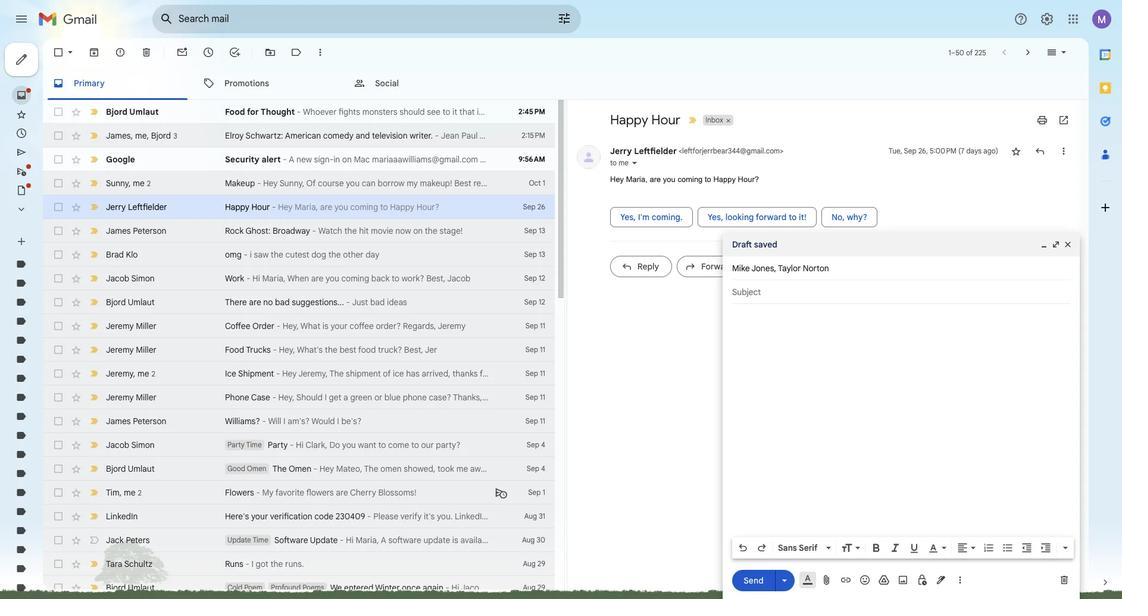 Task type: describe. For each thing, give the bounding box(es) containing it.
to up 'movie'
[[380, 202, 388, 213]]

29 for tara schultz
[[538, 560, 546, 569]]

jerry for jerry leftfielder < leftforjerrbear344@gmail.com >
[[611, 146, 632, 157]]

2 bad from the left
[[370, 297, 385, 308]]

row containing jerry leftfielder
[[43, 195, 555, 219]]

blossoms!
[[379, 488, 417, 499]]

26
[[538, 203, 546, 211]]

to right back
[[392, 273, 400, 284]]

are for hey maria, are you coming to happy hour?
[[320, 202, 333, 213]]

ice shipment -
[[225, 369, 282, 379]]

a
[[344, 393, 348, 403]]

the
[[273, 464, 287, 475]]

hey inside row
[[278, 202, 293, 213]]

jacob for sep 4
[[106, 440, 129, 451]]

broadway
[[273, 226, 310, 236]]

jacob for sep 12
[[106, 273, 129, 284]]

brad
[[106, 250, 124, 260]]

sep 1
[[529, 488, 546, 497]]

indent less ‪(⌘[)‬ image
[[1022, 543, 1033, 555]]

phone
[[403, 393, 427, 403]]

green
[[350, 393, 372, 403]]

to down jerry leftfielder < leftforjerrbear344@gmail.com >
[[705, 175, 712, 184]]

american
[[285, 130, 321, 141]]

i left the get
[[325, 393, 327, 403]]

bjord left 3
[[151, 130, 171, 141]]

21 row from the top
[[43, 577, 555, 600]]

umlaut for we entered winter once again
[[128, 583, 155, 594]]

- left just
[[346, 297, 350, 308]]

you up the rock ghost: broadway - watch the hit movie now on the stage!
[[335, 202, 348, 213]]

(7
[[959, 147, 965, 155]]

bjord for we entered winter once again
[[106, 583, 126, 594]]

, for makeup -
[[129, 178, 131, 189]]

makeup
[[225, 178, 255, 189]]

aug 31
[[525, 512, 546, 521]]

i
[[250, 250, 252, 260]]

2 for sunny
[[147, 179, 151, 188]]

1 horizontal spatial party
[[268, 440, 288, 451]]

more image
[[315, 46, 326, 58]]

tim
[[106, 488, 120, 498]]

i right the will
[[284, 416, 286, 427]]

mike
[[733, 263, 750, 274]]

1 50 of 225
[[949, 48, 987, 57]]

- left the will
[[262, 416, 266, 427]]

tim , me 2
[[106, 488, 142, 498]]

food
[[359, 345, 376, 356]]

send button
[[733, 570, 776, 592]]

1 for oct 1
[[543, 179, 546, 188]]

i left the be's? at the left bottom of page
[[337, 416, 339, 427]]

0 vertical spatial hour?
[[738, 175, 759, 184]]

why?
[[847, 212, 868, 222]]

jack
[[106, 535, 124, 546]]

row containing james
[[43, 124, 555, 148]]

here's
[[225, 512, 249, 522]]

row containing tara schultz
[[43, 553, 555, 577]]

phone case - hey, should i get a green or blue phone case? thanks, jer
[[225, 393, 496, 403]]

1 row from the top
[[43, 100, 555, 124]]

security
[[225, 154, 260, 165]]

thought
[[261, 107, 295, 117]]

jerry leftfielder cell
[[611, 146, 784, 157]]

thanks,
[[453, 393, 482, 403]]

tue, sep 26, 5:00 pm (7 days ago)
[[889, 147, 999, 155]]

hour for happy hour
[[652, 112, 681, 128]]

- up broadway
[[272, 202, 276, 213]]

umlaut for -
[[129, 107, 159, 117]]

me for elroy schwartz: american comedy and television writer. -
[[135, 130, 147, 141]]

1 vertical spatial your
[[251, 512, 268, 522]]

elroy schwartz: american comedy and television writer. -
[[225, 130, 441, 141]]

the right dog
[[329, 250, 341, 260]]

redo ‪(⌘y)‬ image
[[756, 543, 768, 555]]

delete image
[[141, 46, 152, 58]]

television
[[372, 130, 408, 141]]

would
[[312, 416, 335, 427]]

work?
[[402, 273, 424, 284]]

primary
[[74, 78, 105, 88]]

draft saved
[[733, 239, 778, 250]]

jerry leftfielder
[[106, 202, 167, 213]]

jeremy for food trucks - hey, what's the best food truck? best, jer
[[106, 345, 134, 356]]

14 row from the top
[[43, 410, 555, 434]]

- right the work at the left top of the page
[[247, 273, 250, 284]]

are down jerry leftfielder cell
[[650, 175, 661, 184]]

food for food trucks - hey, what's the best food truck? best, jer
[[225, 345, 244, 356]]

1 james from the top
[[106, 130, 131, 141]]

1 horizontal spatial best,
[[427, 273, 446, 284]]

promotions tab
[[194, 67, 344, 100]]

draft
[[733, 239, 752, 250]]

hey, for hey, should i get a green or blue phone case? thanks, jer
[[278, 393, 295, 403]]

you down jerry leftfielder < leftforjerrbear344@gmail.com >
[[663, 175, 676, 184]]

row containing linkedin
[[43, 505, 555, 529]]

schultz
[[124, 559, 153, 570]]

numbered list ‪(⌘⇧7)‬ image
[[983, 543, 995, 555]]

5 11 from the top
[[540, 417, 546, 426]]

3 sep 11 from the top
[[526, 369, 546, 378]]

bjord down 'brad'
[[106, 297, 126, 308]]

happy up "to me"
[[611, 112, 649, 128]]

shipment
[[238, 369, 274, 379]]

insert photo image
[[898, 575, 910, 587]]

2 for jeremy
[[152, 370, 155, 379]]

11 for jer
[[540, 345, 546, 354]]

gmail image
[[38, 7, 103, 31]]

more send options image
[[779, 575, 791, 587]]

me for ice shipment -
[[138, 368, 149, 379]]

the right got
[[271, 559, 283, 570]]

sep 11 for jer
[[526, 345, 546, 354]]

coming for work?
[[342, 273, 369, 284]]

jeremy miller for phone case
[[106, 393, 157, 403]]

omg
[[225, 250, 242, 260]]

case?
[[429, 393, 451, 403]]

poems
[[303, 584, 324, 593]]

to right want
[[379, 440, 386, 451]]

coming for hour?
[[351, 202, 378, 213]]

yes, looking forward to it! button
[[698, 207, 817, 227]]

sans serif
[[779, 543, 818, 554]]

profound
[[271, 584, 301, 593]]

want
[[358, 440, 376, 451]]

0 horizontal spatial maria,
[[262, 273, 286, 284]]

sep 11 for blue
[[526, 393, 546, 402]]

work - hi maria, when are you coming back to work? best, jacob
[[225, 273, 471, 284]]

insert signature image
[[936, 575, 948, 587]]

sep 12 for work - hi maria, when are you coming back to work? best, jacob
[[525, 274, 546, 283]]

- right again
[[446, 583, 450, 594]]

close image
[[1064, 240, 1073, 250]]

not starred image
[[1011, 145, 1023, 157]]

230409
[[336, 512, 365, 522]]

writer.
[[410, 130, 433, 141]]

back
[[372, 273, 390, 284]]

jeremy for coffee order - hey, what is your coffee order? regards, jeremy
[[106, 321, 134, 332]]

once
[[402, 583, 421, 594]]

26,
[[919, 147, 929, 155]]

13 for omg - i saw the cutest dog the other day
[[539, 250, 546, 259]]

there
[[225, 297, 247, 308]]

16 row from the top
[[43, 457, 555, 481]]

- left watch
[[312, 226, 316, 236]]

omg - i saw the cutest dog the other day
[[225, 250, 380, 260]]

hour? inside row
[[417, 202, 440, 213]]

what
[[301, 321, 321, 332]]

report spam image
[[114, 46, 126, 58]]

hey maria, are you coming to happy hour?
[[611, 175, 759, 184]]

9 row from the top
[[43, 291, 555, 315]]

alert
[[262, 154, 281, 165]]

my
[[262, 488, 274, 499]]

james for williams? - will i am's? would i be's?
[[106, 416, 131, 427]]

1 horizontal spatial update
[[310, 535, 338, 546]]

time for software
[[253, 536, 268, 545]]

linkedin
[[106, 512, 138, 522]]

no,
[[832, 212, 845, 222]]

draft saved dialog
[[723, 233, 1081, 600]]

security alert -
[[225, 154, 289, 165]]

- right makeup
[[257, 178, 261, 189]]

move to image
[[264, 46, 276, 58]]

happy down makeup
[[225, 202, 249, 213]]

11 row from the top
[[43, 338, 555, 362]]

13 for rock ghost: broadway - watch the hit movie now on the stage!
[[539, 226, 546, 235]]

norton
[[803, 263, 830, 274]]

- right runs
[[246, 559, 250, 570]]

indent more ‪(⌘])‬ image
[[1041, 543, 1053, 555]]

sep 13 for rock ghost: broadway - watch the hit movie now on the stage!
[[525, 226, 546, 235]]

profound poems
[[271, 584, 324, 593]]

- right thought
[[297, 107, 301, 117]]

Subject field
[[733, 287, 1071, 298]]

suggestions...
[[292, 297, 344, 308]]

promotions
[[225, 78, 269, 88]]

bjord umlaut for the omen
[[106, 464, 155, 475]]

row containing brad klo
[[43, 243, 555, 267]]

social
[[375, 78, 399, 88]]

cold
[[228, 584, 242, 593]]

am's?
[[288, 416, 310, 427]]

1 horizontal spatial maria,
[[295, 202, 318, 213]]

tab list containing primary
[[43, 67, 1089, 100]]

of
[[967, 48, 973, 57]]

just
[[352, 297, 368, 308]]

makeup -
[[225, 178, 263, 189]]

blue
[[385, 393, 401, 403]]

row containing jack peters
[[43, 529, 555, 553]]

sans
[[779, 543, 798, 554]]

jeremy for phone case - hey, should i get a green or blue phone case? thanks, jer
[[106, 393, 134, 403]]

insert link ‪(⌘k)‬ image
[[840, 575, 852, 587]]

do
[[330, 440, 340, 451]]

- right alert
[[283, 154, 287, 165]]

1 horizontal spatial your
[[331, 321, 348, 332]]

insert files using drive image
[[879, 575, 891, 587]]

1 for sep 1
[[543, 488, 546, 497]]

good omen the omen -
[[228, 464, 320, 475]]

coffee
[[350, 321, 374, 332]]

2 for tim
[[138, 489, 142, 498]]

0 vertical spatial hey
[[611, 175, 624, 184]]

food for thought -
[[225, 107, 303, 117]]

i left got
[[252, 559, 254, 570]]

food for food for thought -
[[225, 107, 245, 117]]

- right the trucks
[[273, 345, 277, 356]]

- right shipment
[[276, 369, 280, 379]]

the right the on
[[425, 226, 438, 236]]

me for makeup -
[[133, 178, 145, 189]]

bjord umlaut for -
[[106, 107, 159, 117]]

bold ‪(⌘b)‬ image
[[871, 543, 883, 555]]

ideas
[[387, 297, 407, 308]]

rock ghost: broadway - watch the hit movie now on the stage!
[[225, 226, 463, 236]]

0 horizontal spatial best,
[[404, 345, 424, 356]]

you right do
[[342, 440, 356, 451]]

, inside draft saved dialog
[[775, 263, 777, 274]]

the left hit at the top left of page
[[345, 226, 357, 236]]

are for my favorite flowers are cherry blossoms!
[[336, 488, 348, 499]]

9:56 am
[[519, 155, 546, 164]]

runs.
[[285, 559, 304, 570]]

oct
[[529, 179, 541, 188]]

happy down leftforjerrbear344@gmail.com
[[714, 175, 736, 184]]

there are no bad suggestions... - just bad ideas
[[225, 297, 407, 308]]

0 vertical spatial hi
[[253, 273, 260, 284]]

0 vertical spatial coming
[[678, 175, 703, 184]]

james peterson for williams?
[[106, 416, 166, 427]]

labels image
[[291, 46, 303, 58]]



Task type: vqa. For each thing, say whether or not it's contained in the screenshot.
Food corresponding to Food for Thought -
yes



Task type: locate. For each thing, give the bounding box(es) containing it.
1 horizontal spatial hey
[[611, 175, 624, 184]]

0 vertical spatial 2
[[147, 179, 151, 188]]

sep 4 for -
[[527, 465, 546, 474]]

row down 'american'
[[43, 148, 555, 172]]

jacob simon up tim , me 2
[[106, 440, 155, 451]]

undo ‪(⌘z)‬ image
[[737, 543, 749, 555]]

clark,
[[306, 440, 328, 451]]

row down the should
[[43, 410, 555, 434]]

0 vertical spatial hey,
[[283, 321, 299, 332]]

7 row from the top
[[43, 243, 555, 267]]

jerry down sunny
[[106, 202, 126, 213]]

18 row from the top
[[43, 505, 555, 529]]

0 vertical spatial 12
[[539, 274, 546, 283]]

2 simon from the top
[[131, 440, 155, 451]]

1 29 from the top
[[538, 560, 546, 569]]

umlaut down the 'klo'
[[128, 297, 155, 308]]

0 horizontal spatial hey
[[278, 202, 293, 213]]

bjord up tim
[[106, 464, 126, 475]]

best, right the work?
[[427, 273, 446, 284]]

0 vertical spatial simon
[[131, 273, 155, 284]]

1 left 50
[[949, 48, 952, 57]]

bjord umlaut down tara schultz
[[106, 583, 155, 594]]

search mail image
[[156, 8, 178, 30]]

row down "what"
[[43, 338, 555, 362]]

maria, down "to me"
[[626, 175, 648, 184]]

aug for -
[[525, 512, 537, 521]]

days
[[967, 147, 982, 155]]

jerry for jerry leftfielder
[[106, 202, 126, 213]]

0 vertical spatial hour
[[652, 112, 681, 128]]

leftfielder for jerry leftfielder
[[128, 202, 167, 213]]

jeremy miller for coffee order
[[106, 321, 157, 332]]

3
[[173, 131, 177, 140]]

order?
[[376, 321, 401, 332]]

simon up tim , me 2
[[131, 440, 155, 451]]

work
[[225, 273, 244, 284]]

11 for jeremy
[[540, 322, 546, 331]]

2:15 pm
[[522, 131, 546, 140]]

13
[[539, 226, 546, 235], [539, 250, 546, 259]]

0 vertical spatial james
[[106, 130, 131, 141]]

hey, left what's
[[279, 345, 295, 356]]

0 horizontal spatial bad
[[275, 297, 290, 308]]

row down here's your verification code 230409 - on the left bottom of page
[[43, 529, 555, 553]]

comedy
[[323, 130, 354, 141]]

row up when at the left
[[43, 243, 555, 267]]

2 inside jeremy , me 2
[[152, 370, 155, 379]]

jeremy miller
[[106, 321, 157, 332], [106, 345, 157, 356], [106, 393, 157, 403]]

hour? up the on
[[417, 202, 440, 213]]

me for flowers - my favorite flowers are cherry blossoms!
[[124, 488, 136, 498]]

party inside party time party - hi clark, do you want to come to our party?
[[228, 441, 245, 450]]

1 jeremy miller from the top
[[106, 321, 157, 332]]

are up watch
[[320, 202, 333, 213]]

0 vertical spatial peterson
[[133, 226, 166, 236]]

1 vertical spatial food
[[225, 345, 244, 356]]

leftfielder inside row
[[128, 202, 167, 213]]

the left best
[[325, 345, 338, 356]]

more options image
[[957, 575, 964, 587]]

0 vertical spatial jeremy miller
[[106, 321, 157, 332]]

simon for sep 4
[[131, 440, 155, 451]]

2 jacob simon from the top
[[106, 440, 155, 451]]

omen right good
[[247, 465, 267, 474]]

is
[[323, 321, 329, 332]]

1 horizontal spatial omen
[[289, 464, 312, 475]]

2 vertical spatial 1
[[543, 488, 546, 497]]

row up here's your verification code 230409 - on the left bottom of page
[[43, 481, 555, 505]]

4 for -
[[541, 465, 546, 474]]

13 row from the top
[[43, 386, 555, 410]]

simon for sep 12
[[131, 273, 155, 284]]

1 horizontal spatial jer
[[484, 393, 496, 403]]

bjord for -
[[106, 107, 128, 117]]

1 james peterson from the top
[[106, 226, 166, 236]]

main menu image
[[14, 12, 29, 26]]

8 row from the top
[[43, 267, 555, 291]]

0 vertical spatial jacob simon
[[106, 273, 155, 284]]

2 sep 4 from the top
[[527, 465, 546, 474]]

0 horizontal spatial omen
[[247, 465, 267, 474]]

, for elroy schwartz: american comedy and television writer. -
[[131, 130, 133, 141]]

navigation
[[0, 38, 143, 600]]

forward link
[[677, 256, 744, 277]]

2 miller from the top
[[136, 345, 157, 356]]

15 row from the top
[[43, 434, 555, 457]]

sans serif option
[[776, 543, 824, 555]]

time down 'williams?'
[[246, 441, 262, 450]]

sep 13 for omg - i saw the cutest dog the other day
[[525, 250, 546, 259]]

archive image
[[88, 46, 100, 58]]

1 horizontal spatial 2
[[147, 179, 151, 188]]

1 vertical spatial sep 12
[[525, 298, 546, 307]]

row containing sunny
[[43, 172, 555, 195]]

jones
[[752, 263, 775, 274]]

1 bjord umlaut from the top
[[106, 107, 159, 117]]

3 jeremy miller from the top
[[106, 393, 157, 403]]

0 vertical spatial jer
[[425, 345, 437, 356]]

2 jeremy miller from the top
[[106, 345, 157, 356]]

coming down other
[[342, 273, 369, 284]]

maria,
[[626, 175, 648, 184], [295, 202, 318, 213], [262, 273, 286, 284]]

to left our
[[412, 440, 419, 451]]

maria, left when at the left
[[262, 273, 286, 284]]

3 james from the top
[[106, 416, 131, 427]]

flowers
[[306, 488, 334, 499]]

2 horizontal spatial 2
[[152, 370, 155, 379]]

hey,
[[283, 321, 299, 332], [279, 345, 295, 356], [278, 393, 295, 403]]

italic ‪(⌘i)‬ image
[[890, 543, 902, 555]]

1 horizontal spatial hour
[[652, 112, 681, 128]]

0 horizontal spatial party
[[228, 441, 245, 450]]

4 bjord umlaut from the top
[[106, 583, 155, 594]]

hey up broadway
[[278, 202, 293, 213]]

attach files image
[[821, 575, 833, 587]]

0 horizontal spatial jer
[[425, 345, 437, 356]]

0 vertical spatial your
[[331, 321, 348, 332]]

miller for coffee
[[136, 321, 157, 332]]

or
[[375, 393, 383, 403]]

row up favorite
[[43, 457, 555, 481]]

to inside button
[[789, 212, 797, 222]]

0 vertical spatial food
[[225, 107, 245, 117]]

inbox
[[706, 116, 724, 124]]

3 miller from the top
[[136, 393, 157, 403]]

bjord down primary tab
[[106, 107, 128, 117]]

taylor
[[779, 263, 801, 274]]

formatting options toolbar
[[733, 538, 1075, 559]]

peterson for rock
[[133, 226, 166, 236]]

1 vertical spatial hey
[[278, 202, 293, 213]]

1 horizontal spatial hour?
[[738, 175, 759, 184]]

sep 4
[[527, 441, 546, 450], [527, 465, 546, 474]]

hey, for hey, what is your coffee order? regards, jeremy
[[283, 321, 299, 332]]

row up 'american'
[[43, 100, 555, 124]]

1 vertical spatial hi
[[296, 440, 304, 451]]

jer right thanks, on the bottom left
[[484, 393, 496, 403]]

0 vertical spatial sep 4
[[527, 441, 546, 450]]

0 horizontal spatial hi
[[253, 273, 260, 284]]

6 row from the top
[[43, 219, 555, 243]]

0 vertical spatial jerry
[[611, 146, 632, 157]]

1 simon from the top
[[131, 273, 155, 284]]

bad
[[275, 297, 290, 308], [370, 297, 385, 308]]

be's?
[[342, 416, 362, 427]]

happy hour
[[611, 112, 681, 128]]

3 11 from the top
[[540, 369, 546, 378]]

james peterson down jeremy , me 2
[[106, 416, 166, 427]]

aug 30
[[522, 536, 546, 545]]

20 row from the top
[[43, 553, 555, 577]]

0 vertical spatial 4
[[541, 441, 546, 450]]

bjord umlaut for we entered winter once again
[[106, 583, 155, 594]]

row up am's?
[[43, 386, 555, 410]]

1 vertical spatial jeremy miller
[[106, 345, 157, 356]]

aug for software update
[[522, 536, 535, 545]]

2 food from the top
[[225, 345, 244, 356]]

10 row from the top
[[43, 315, 555, 338]]

Message Body text field
[[733, 310, 1071, 534]]

update time software update -
[[228, 535, 346, 546]]

tab list
[[1089, 38, 1123, 557], [43, 67, 1089, 100]]

1 vertical spatial miller
[[136, 345, 157, 356]]

12 for work - hi maria, when are you coming back to work? best, jacob
[[539, 274, 546, 283]]

0 vertical spatial sep 12
[[525, 274, 546, 283]]

on
[[413, 226, 423, 236]]

1 miller from the top
[[136, 321, 157, 332]]

4 row from the top
[[43, 172, 555, 195]]

hey, for hey, what's the best food truck? best, jer
[[279, 345, 295, 356]]

time inside update time software update -
[[253, 536, 268, 545]]

0 vertical spatial time
[[246, 441, 262, 450]]

are for hi maria, when are you coming back to work? best, jacob
[[311, 273, 324, 284]]

oct 1
[[529, 179, 546, 188]]

bjord for the omen
[[106, 464, 126, 475]]

0 horizontal spatial hour?
[[417, 202, 440, 213]]

1 vertical spatial hour
[[252, 202, 270, 213]]

1 vertical spatial 1
[[543, 179, 546, 188]]

to left it!
[[789, 212, 797, 222]]

1 sep 4 from the top
[[527, 441, 546, 450]]

hey, left "what"
[[283, 321, 299, 332]]

underline ‪(⌘u)‬ image
[[909, 543, 921, 555]]

2 vertical spatial 2
[[138, 489, 142, 498]]

primary tab
[[43, 67, 192, 100]]

0 horizontal spatial hour
[[252, 202, 270, 213]]

jerry
[[611, 146, 632, 157], [106, 202, 126, 213]]

- left i on the top of page
[[244, 250, 248, 260]]

peterson down jeremy , me 2
[[133, 416, 166, 427]]

jacob simon for sep 12
[[106, 273, 155, 284]]

0 vertical spatial james peterson
[[106, 226, 166, 236]]

2 peterson from the top
[[133, 416, 166, 427]]

day
[[366, 250, 380, 260]]

ago)
[[984, 147, 999, 155]]

happy up the now
[[390, 202, 415, 213]]

time for party
[[246, 441, 262, 450]]

jacob simon
[[106, 273, 155, 284], [106, 440, 155, 451]]

1 vertical spatial 13
[[539, 250, 546, 259]]

hi right the work at the left top of the page
[[253, 273, 260, 284]]

the
[[345, 226, 357, 236], [425, 226, 438, 236], [271, 250, 283, 260], [329, 250, 341, 260], [325, 345, 338, 356], [271, 559, 283, 570]]

verification
[[270, 512, 312, 522]]

hour up < on the right top
[[652, 112, 681, 128]]

your right here's
[[251, 512, 268, 522]]

- right writer.
[[435, 130, 439, 141]]

2 james peterson from the top
[[106, 416, 166, 427]]

klo
[[126, 250, 138, 260]]

1 vertical spatial peterson
[[133, 416, 166, 427]]

0 vertical spatial 13
[[539, 226, 546, 235]]

4 for hi
[[541, 441, 546, 450]]

regards,
[[403, 321, 436, 332]]

jerry up "to me"
[[611, 146, 632, 157]]

2 james from the top
[[106, 226, 131, 236]]

1 vertical spatial hey,
[[279, 345, 295, 356]]

hey down "to me"
[[611, 175, 624, 184]]

3 row from the top
[[43, 148, 555, 172]]

pop out image
[[1052, 240, 1061, 250]]

discard draft ‪(⌘⇧d)‬ image
[[1059, 575, 1071, 587]]

- right 230409
[[368, 512, 371, 522]]

no, why? button
[[822, 207, 878, 227]]

None checkbox
[[52, 46, 64, 58], [52, 130, 64, 142], [52, 154, 64, 166], [52, 249, 64, 261], [52, 297, 64, 309], [52, 320, 64, 332], [52, 344, 64, 356], [52, 368, 64, 380], [52, 392, 64, 404], [52, 416, 64, 428], [52, 463, 64, 475], [52, 487, 64, 499], [52, 511, 64, 523], [52, 559, 64, 571], [52, 46, 64, 58], [52, 130, 64, 142], [52, 154, 64, 166], [52, 249, 64, 261], [52, 297, 64, 309], [52, 320, 64, 332], [52, 344, 64, 356], [52, 368, 64, 380], [52, 392, 64, 404], [52, 416, 64, 428], [52, 463, 64, 475], [52, 487, 64, 499], [52, 511, 64, 523], [52, 559, 64, 571]]

2 4 from the top
[[541, 465, 546, 474]]

tara
[[106, 559, 122, 570]]

bjord umlaut
[[106, 107, 159, 117], [106, 297, 155, 308], [106, 464, 155, 475], [106, 583, 155, 594]]

no, why?
[[832, 212, 868, 222]]

support image
[[1014, 12, 1029, 26]]

1 aug 29 from the top
[[523, 560, 546, 569]]

now
[[396, 226, 411, 236]]

update
[[310, 535, 338, 546], [228, 536, 251, 545]]

google
[[106, 154, 135, 165]]

row containing jeremy
[[43, 362, 555, 386]]

leftfielder down sunny , me 2
[[128, 202, 167, 213]]

settings image
[[1041, 12, 1055, 26]]

0 vertical spatial miller
[[136, 321, 157, 332]]

<
[[679, 147, 683, 155]]

- down clark,
[[314, 464, 318, 475]]

flowers - my favorite flowers are cherry blossoms!
[[225, 488, 417, 499]]

toggle split pane mode image
[[1047, 46, 1058, 58]]

1 4 from the top
[[541, 441, 546, 450]]

1 sep 11 from the top
[[526, 322, 546, 331]]

has scheduled message image
[[496, 487, 507, 499]]

james down jeremy , me 2
[[106, 416, 131, 427]]

5 row from the top
[[43, 195, 555, 219]]

- down williams? - will i am's? would i be's?
[[290, 440, 294, 451]]

0 horizontal spatial leftfielder
[[128, 202, 167, 213]]

social tab
[[344, 67, 494, 100]]

2 bjord umlaut from the top
[[106, 297, 155, 308]]

and
[[356, 130, 370, 141]]

4
[[541, 441, 546, 450], [541, 465, 546, 474]]

forward
[[756, 212, 787, 222]]

row containing tim
[[43, 481, 555, 505]]

add to tasks image
[[229, 46, 241, 58]]

- right case
[[272, 393, 276, 403]]

looking
[[726, 212, 754, 222]]

insert emoji ‪(⌘⇧2)‬ image
[[860, 575, 871, 587]]

row down when at the left
[[43, 291, 555, 315]]

2 vertical spatial james
[[106, 416, 131, 427]]

sep 4 for hi
[[527, 441, 546, 450]]

sep inside cell
[[905, 147, 917, 155]]

software
[[274, 535, 308, 546]]

2 vertical spatial coming
[[342, 273, 369, 284]]

1 vertical spatial jer
[[484, 393, 496, 403]]

saw
[[254, 250, 269, 260]]

1 sep 13 from the top
[[525, 226, 546, 235]]

jer down the regards,
[[425, 345, 437, 356]]

1 horizontal spatial jerry
[[611, 146, 632, 157]]

we entered winter once again -
[[330, 583, 452, 594]]

2 horizontal spatial maria,
[[626, 175, 648, 184]]

jacob simon for sep 4
[[106, 440, 155, 451]]

2 row from the top
[[43, 124, 555, 148]]

4 11 from the top
[[540, 393, 546, 402]]

1 horizontal spatial hi
[[296, 440, 304, 451]]

1 peterson from the top
[[133, 226, 166, 236]]

1 horizontal spatial leftfielder
[[634, 146, 677, 157]]

1 11 from the top
[[540, 322, 546, 331]]

hour inside row
[[252, 202, 270, 213]]

omen right the
[[289, 464, 312, 475]]

0 vertical spatial aug 29
[[523, 560, 546, 569]]

2 sep 13 from the top
[[525, 250, 546, 259]]

17 row from the top
[[43, 481, 555, 505]]

2 29 from the top
[[538, 584, 546, 593]]

1 bad from the left
[[275, 297, 290, 308]]

row up profound poems
[[43, 553, 555, 577]]

happy hour main content
[[43, 38, 1089, 600]]

for
[[247, 107, 259, 117]]

1 vertical spatial leftfielder
[[128, 202, 167, 213]]

your right is
[[331, 321, 348, 332]]

peterson
[[133, 226, 166, 236], [133, 416, 166, 427]]

umlaut
[[129, 107, 159, 117], [128, 297, 155, 308], [128, 464, 155, 475], [128, 583, 155, 594]]

bjord umlaut up james , me , bjord 3
[[106, 107, 159, 117]]

1 jacob simon from the top
[[106, 273, 155, 284]]

food trucks - hey, what's the best food truck? best, jer
[[225, 345, 437, 356]]

sep
[[905, 147, 917, 155], [523, 203, 536, 211], [525, 226, 537, 235], [525, 250, 537, 259], [525, 274, 537, 283], [525, 298, 537, 307], [526, 322, 538, 331], [526, 345, 538, 354], [526, 369, 538, 378], [526, 393, 538, 402], [526, 417, 538, 426], [527, 441, 540, 450], [527, 465, 540, 474], [529, 488, 541, 497]]

- left my
[[256, 488, 260, 499]]

it!
[[799, 212, 807, 222]]

>
[[780, 147, 784, 155]]

2 sep 12 from the top
[[525, 298, 546, 307]]

1 right oct
[[543, 179, 546, 188]]

1 13 from the top
[[539, 226, 546, 235]]

1 vertical spatial maria,
[[295, 202, 318, 213]]

1 vertical spatial james peterson
[[106, 416, 166, 427]]

peterson for williams?
[[133, 416, 166, 427]]

more formatting options image
[[1060, 543, 1072, 555]]

the right saw
[[271, 250, 283, 260]]

0 vertical spatial 29
[[538, 560, 546, 569]]

12 for there are no bad suggestions... - just bad ideas
[[539, 298, 546, 307]]

2 11 from the top
[[540, 345, 546, 354]]

toggle confidential mode image
[[917, 575, 929, 587]]

minimize image
[[1040, 240, 1050, 250]]

hour?
[[738, 175, 759, 184], [417, 202, 440, 213]]

1 vertical spatial best,
[[404, 345, 424, 356]]

0 vertical spatial leftfielder
[[634, 146, 677, 157]]

1 vertical spatial 2
[[152, 370, 155, 379]]

advanced search options image
[[553, 7, 577, 30]]

2 inside tim , me 2
[[138, 489, 142, 498]]

leftfielder for jerry leftfielder < leftforjerrbear344@gmail.com >
[[634, 146, 677, 157]]

movie
[[371, 226, 394, 236]]

- down 230409
[[340, 535, 344, 546]]

james peterson
[[106, 226, 166, 236], [106, 416, 166, 427]]

2 12 from the top
[[539, 298, 546, 307]]

2:45 pm
[[519, 107, 546, 116]]

hour for happy hour - hey maria, are you coming to happy hour?
[[252, 202, 270, 213]]

2 vertical spatial hey,
[[278, 393, 295, 403]]

james peterson for rock
[[106, 226, 166, 236]]

1 vertical spatial james
[[106, 226, 131, 236]]

hey, left the should
[[278, 393, 295, 403]]

1 vertical spatial 29
[[538, 584, 546, 593]]

1 vertical spatial simon
[[131, 440, 155, 451]]

2 vertical spatial jeremy miller
[[106, 393, 157, 403]]

1 vertical spatial jerry
[[106, 202, 126, 213]]

1 food from the top
[[225, 107, 245, 117]]

coming down jerry leftfielder < leftforjerrbear344@gmail.com >
[[678, 175, 703, 184]]

,
[[131, 130, 133, 141], [147, 130, 149, 141], [129, 178, 131, 189], [775, 263, 777, 274], [133, 368, 135, 379], [120, 488, 122, 498]]

update down code
[[310, 535, 338, 546]]

0 vertical spatial sep 13
[[525, 226, 546, 235]]

2 vertical spatial miller
[[136, 393, 157, 403]]

umlaut up james , me , bjord 3
[[129, 107, 159, 117]]

12 row from the top
[[43, 362, 555, 386]]

0 vertical spatial maria,
[[626, 175, 648, 184]]

you down dog
[[326, 273, 339, 284]]

11 for blue
[[540, 393, 546, 402]]

jacob right the work?
[[447, 273, 471, 284]]

james peterson down jerry leftfielder
[[106, 226, 166, 236]]

jeremy miller for food trucks
[[106, 345, 157, 356]]

hey
[[611, 175, 624, 184], [278, 202, 293, 213]]

5 sep 11 from the top
[[526, 417, 546, 426]]

best, right truck?
[[404, 345, 424, 356]]

trucks
[[246, 345, 271, 356]]

hour? down leftforjerrbear344@gmail.com
[[738, 175, 759, 184]]

row
[[43, 100, 555, 124], [43, 124, 555, 148], [43, 148, 555, 172], [43, 172, 555, 195], [43, 195, 555, 219], [43, 219, 555, 243], [43, 243, 555, 267], [43, 267, 555, 291], [43, 291, 555, 315], [43, 315, 555, 338], [43, 338, 555, 362], [43, 362, 555, 386], [43, 386, 555, 410], [43, 410, 555, 434], [43, 434, 555, 457], [43, 457, 555, 481], [43, 481, 555, 505], [43, 505, 555, 529], [43, 529, 555, 553], [43, 553, 555, 577], [43, 577, 555, 600]]

1 vertical spatial sep 4
[[527, 465, 546, 474]]

tue, sep 26, 5:00 pm (7 days ago) cell
[[889, 145, 999, 157]]

Search mail text field
[[179, 13, 524, 25]]

phone
[[225, 393, 249, 403]]

0 horizontal spatial your
[[251, 512, 268, 522]]

1 vertical spatial hour?
[[417, 202, 440, 213]]

sep 11 for jeremy
[[526, 322, 546, 331]]

favorite
[[276, 488, 304, 499]]

None checkbox
[[52, 106, 64, 118], [52, 178, 64, 189], [52, 201, 64, 213], [52, 225, 64, 237], [52, 273, 64, 285], [52, 440, 64, 452], [52, 535, 64, 547], [52, 583, 64, 594], [52, 106, 64, 118], [52, 178, 64, 189], [52, 201, 64, 213], [52, 225, 64, 237], [52, 273, 64, 285], [52, 440, 64, 452], [52, 535, 64, 547], [52, 583, 64, 594]]

4 sep 11 from the top
[[526, 393, 546, 402]]

update inside update time software update -
[[228, 536, 251, 545]]

2 inside sunny , me 2
[[147, 179, 151, 188]]

ghost:
[[246, 226, 271, 236]]

row down the runs.
[[43, 577, 555, 600]]

0 horizontal spatial update
[[228, 536, 251, 545]]

1 vertical spatial sep 13
[[525, 250, 546, 259]]

2 aug 29 from the top
[[523, 584, 546, 593]]

1 12 from the top
[[539, 274, 546, 283]]

aug for we entered winter once again
[[523, 584, 536, 593]]

row containing google
[[43, 148, 555, 172]]

29 for bjord umlaut
[[538, 584, 546, 593]]

bulleted list ‪(⌘⇧8)‬ image
[[1002, 543, 1014, 555]]

1 vertical spatial jacob simon
[[106, 440, 155, 451]]

no
[[263, 297, 273, 308]]

- right order
[[277, 321, 281, 332]]

1 sep 12 from the top
[[525, 274, 546, 283]]

rock
[[225, 226, 244, 236]]

time up got
[[253, 536, 268, 545]]

2 13 from the top
[[539, 250, 546, 259]]

1 vertical spatial 12
[[539, 298, 546, 307]]

1 up 31
[[543, 488, 546, 497]]

inbox button
[[703, 115, 725, 126]]

row down cutest
[[43, 267, 555, 291]]

to down happy hour
[[611, 158, 617, 167]]

2 sep 11 from the top
[[526, 345, 546, 354]]

miller for food
[[136, 345, 157, 356]]

None search field
[[152, 5, 581, 33]]

bjord down 'tara'
[[106, 583, 126, 594]]

snooze image
[[203, 46, 214, 58]]

aug 29 for umlaut
[[523, 584, 546, 593]]

row up what's
[[43, 315, 555, 338]]

row up cutest
[[43, 219, 555, 243]]

time inside party time party - hi clark, do you want to come to our party?
[[246, 441, 262, 450]]

older image
[[1023, 46, 1035, 58]]

hour up ghost:
[[252, 202, 270, 213]]

umlaut for the omen
[[128, 464, 155, 475]]

james for rock ghost: broadway - watch the hit movie now on the stage!
[[106, 226, 131, 236]]

, for flowers - my favorite flowers are cherry blossoms!
[[120, 488, 122, 498]]

3 bjord umlaut from the top
[[106, 464, 155, 475]]

update down here's
[[228, 536, 251, 545]]

row up software
[[43, 505, 555, 529]]

miller
[[136, 321, 157, 332], [136, 345, 157, 356], [136, 393, 157, 403]]

miller for phone
[[136, 393, 157, 403]]

0 vertical spatial best,
[[427, 273, 446, 284]]

aug 29 for schultz
[[523, 560, 546, 569]]

1 horizontal spatial bad
[[370, 297, 385, 308]]

jeremy
[[106, 321, 134, 332], [438, 321, 466, 332], [106, 345, 134, 356], [106, 368, 133, 379], [106, 393, 134, 403]]

0 vertical spatial 1
[[949, 48, 952, 57]]

what's
[[297, 345, 323, 356]]

1 vertical spatial coming
[[351, 202, 378, 213]]

cold poem
[[228, 584, 263, 593]]

1 vertical spatial aug 29
[[523, 584, 546, 593]]

2 vertical spatial maria,
[[262, 273, 286, 284]]

1 vertical spatial 4
[[541, 465, 546, 474]]

are right when at the left
[[311, 273, 324, 284]]

Not starred checkbox
[[1011, 145, 1023, 157]]

row down thought
[[43, 124, 555, 148]]

1 vertical spatial time
[[253, 536, 268, 545]]

sep 12 for there are no bad suggestions... - just bad ideas
[[525, 298, 546, 307]]

simon down the 'klo'
[[131, 273, 155, 284]]

0 horizontal spatial 2
[[138, 489, 142, 498]]

good
[[228, 465, 245, 474]]

omen inside good omen the omen -
[[247, 465, 267, 474]]

schwartz:
[[246, 130, 283, 141]]

, for ice shipment -
[[133, 368, 135, 379]]

yes,
[[708, 212, 724, 222]]

are left no at left
[[249, 297, 261, 308]]

19 row from the top
[[43, 529, 555, 553]]

29
[[538, 560, 546, 569], [538, 584, 546, 593]]

30
[[537, 536, 546, 545]]



